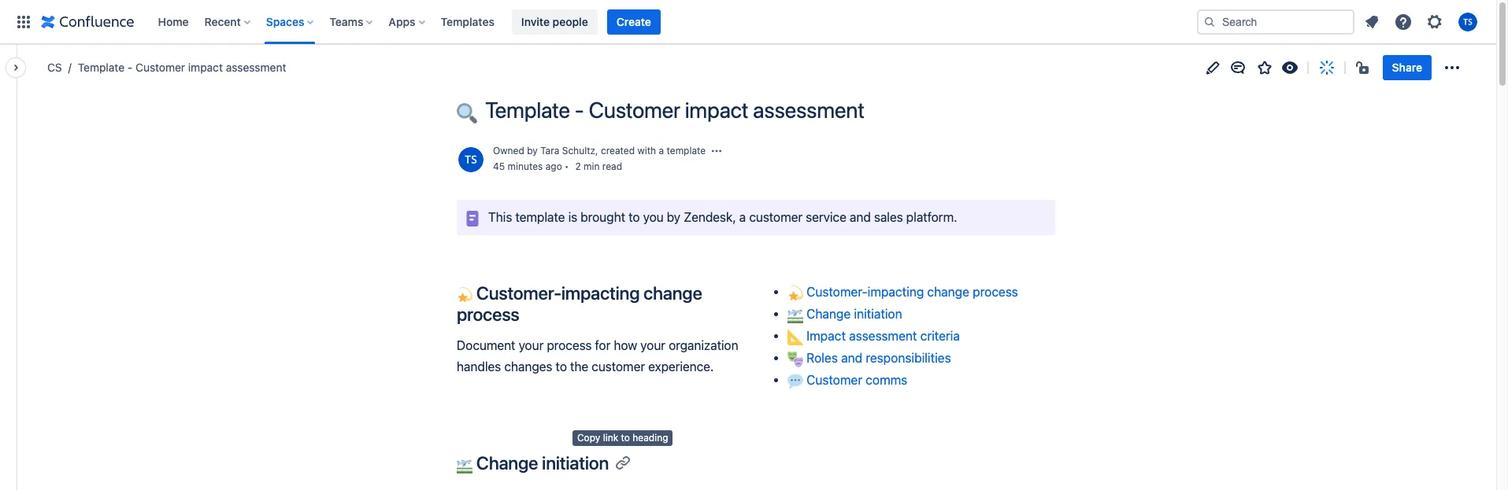 Task type: vqa. For each thing, say whether or not it's contained in the screenshot.
Template - Customer journey mapping
no



Task type: locate. For each thing, give the bounding box(es) containing it.
0 horizontal spatial :dizzy: image
[[457, 287, 472, 303]]

star image
[[1255, 58, 1274, 77]]

1 vertical spatial -
[[575, 97, 584, 123]]

appswitcher icon image
[[14, 12, 33, 31]]

0 horizontal spatial :dizzy: image
[[457, 287, 472, 303]]

home
[[158, 15, 189, 28]]

template - customer impact assessment down home link
[[78, 61, 286, 74]]

1 vertical spatial customer
[[592, 360, 645, 374]]

0 horizontal spatial change
[[643, 283, 702, 304]]

:performing_arts: image
[[787, 352, 803, 367], [787, 352, 803, 367]]

your up 'changes'
[[519, 338, 544, 353]]

customer
[[749, 210, 802, 224], [592, 360, 645, 374]]

tara
[[540, 145, 559, 157]]

1 horizontal spatial a
[[739, 210, 746, 224]]

customer down how
[[592, 360, 645, 374]]

impacting
[[561, 283, 640, 304], [868, 285, 924, 299]]

2 vertical spatial customer
[[807, 373, 862, 387]]

1 horizontal spatial -
[[575, 97, 584, 123]]

your
[[519, 338, 544, 353], [640, 338, 665, 353]]

template
[[78, 61, 124, 74], [485, 97, 570, 123]]

0 vertical spatial -
[[127, 61, 133, 74]]

template right cs
[[78, 61, 124, 74]]

1 horizontal spatial customer
[[749, 210, 802, 224]]

0 vertical spatial copy image
[[518, 305, 537, 324]]

1 vertical spatial to
[[556, 360, 567, 374]]

initiation
[[854, 307, 902, 321], [542, 453, 609, 474]]

0 horizontal spatial process
[[457, 304, 519, 325]]

1 horizontal spatial process
[[547, 338, 592, 353]]

initiation up impact assessment criteria
[[854, 307, 902, 321]]

to left you at top
[[628, 210, 640, 224]]

customer- up change initiation link
[[807, 285, 868, 299]]

45
[[493, 160, 505, 172]]

responsibilities
[[866, 351, 951, 365]]

0 horizontal spatial initiation
[[542, 453, 609, 474]]

0 horizontal spatial template
[[78, 61, 124, 74]]

0 horizontal spatial change
[[476, 453, 538, 474]]

customer left service
[[749, 210, 802, 224]]

:airplane_departure: image
[[457, 458, 472, 474], [457, 458, 472, 474]]

copy
[[577, 433, 600, 444]]

2 horizontal spatial customer
[[807, 373, 862, 387]]

copy link to heading tooltip
[[572, 431, 673, 447]]

roles
[[807, 351, 838, 365]]

impact up manage page ownership icon
[[685, 97, 748, 123]]

0 vertical spatial and
[[850, 210, 871, 224]]

:dizzy: image up document
[[457, 287, 472, 303]]

change
[[643, 283, 702, 304], [927, 285, 969, 299]]

0 vertical spatial template
[[78, 61, 124, 74]]

2 vertical spatial process
[[547, 338, 592, 353]]

impact assessment criteria link
[[787, 329, 960, 345]]

minutes
[[508, 160, 543, 172]]

2 vertical spatial to
[[621, 433, 630, 444]]

manage page ownership image
[[710, 145, 723, 158]]

your right how
[[640, 338, 665, 353]]

edit this page image
[[1203, 58, 1222, 77]]

1 vertical spatial copy image
[[614, 454, 632, 473]]

a right the zendesk,
[[739, 210, 746, 224]]

0 horizontal spatial change initiation
[[472, 453, 609, 474]]

0 horizontal spatial customer
[[592, 360, 645, 374]]

more actions image
[[1443, 58, 1462, 77]]

assessment
[[226, 61, 286, 74], [753, 97, 864, 123], [849, 329, 917, 343]]

1 horizontal spatial template
[[485, 97, 570, 123]]

customer comms
[[803, 373, 907, 387]]

to inside document your process for how your organization handles changes to the customer experience.
[[556, 360, 567, 374]]

0 horizontal spatial customer-impacting change process
[[457, 283, 706, 325]]

1 horizontal spatial change initiation
[[803, 307, 902, 321]]

:airplane_departure: image
[[787, 308, 803, 323], [787, 308, 803, 323]]

recent
[[204, 15, 241, 28]]

owned
[[493, 145, 524, 157]]

customer-impacting change process up for
[[457, 283, 706, 325]]

tara schultz image
[[458, 147, 484, 172]]

1 vertical spatial template
[[515, 210, 565, 224]]

customer
[[136, 61, 185, 74], [589, 97, 680, 123], [807, 373, 862, 387]]

:dizzy: image
[[787, 286, 803, 301], [457, 287, 472, 303]]

:dizzy: image
[[787, 286, 803, 301], [457, 287, 472, 303]]

impacting up for
[[561, 283, 640, 304]]

template left is
[[515, 210, 565, 224]]

1 horizontal spatial impacting
[[868, 285, 924, 299]]

1 vertical spatial by
[[667, 210, 680, 224]]

0 horizontal spatial by
[[527, 145, 538, 157]]

a
[[659, 145, 664, 157], [739, 210, 746, 224]]

process
[[973, 285, 1018, 299], [457, 304, 519, 325], [547, 338, 592, 353]]

and inside roles and responsibilities "link"
[[841, 351, 862, 365]]

initiation down copy
[[542, 453, 609, 474]]

- up schultz
[[575, 97, 584, 123]]

to
[[628, 210, 640, 224], [556, 360, 567, 374], [621, 433, 630, 444]]

:speech_balloon: image
[[787, 374, 803, 390], [787, 374, 803, 390]]

2 your from the left
[[640, 338, 665, 353]]

your profile and preferences image
[[1458, 12, 1477, 31]]

by up 45 minutes ago
[[527, 145, 538, 157]]

customer-impacting change process
[[457, 283, 706, 325], [803, 285, 1018, 299]]

banner
[[0, 0, 1496, 44]]

1 horizontal spatial customer
[[589, 97, 680, 123]]

apps
[[389, 15, 415, 28]]

0 horizontal spatial impacting
[[561, 283, 640, 304]]

customer-impacting change process link
[[787, 285, 1018, 301]]

2 vertical spatial assessment
[[849, 329, 917, 343]]

copy image
[[518, 305, 537, 324], [614, 454, 632, 473]]

this
[[488, 210, 512, 224]]

templates link
[[436, 9, 499, 34]]

,
[[595, 145, 598, 157]]

customer down home link
[[136, 61, 185, 74]]

0 horizontal spatial your
[[519, 338, 544, 353]]

sales
[[874, 210, 903, 224]]

by right you at top
[[667, 210, 680, 224]]

service
[[806, 210, 846, 224]]

1 vertical spatial and
[[841, 351, 862, 365]]

0 vertical spatial change initiation
[[803, 307, 902, 321]]

and up the customer comms
[[841, 351, 862, 365]]

by
[[527, 145, 538, 157], [667, 210, 680, 224]]

help icon image
[[1394, 12, 1413, 31]]

roles and responsibilities
[[803, 351, 951, 365]]

template - customer impact assessment
[[78, 61, 286, 74], [485, 97, 864, 123]]

impacting up impact assessment criteria
[[868, 285, 924, 299]]

0 horizontal spatial impact
[[188, 61, 223, 74]]

0 horizontal spatial customer
[[136, 61, 185, 74]]

:dizzy: image up change initiation link
[[787, 286, 803, 301]]

customer inside template - customer impact assessment link
[[136, 61, 185, 74]]

change
[[807, 307, 851, 321], [476, 453, 538, 474]]

0 horizontal spatial a
[[659, 145, 664, 157]]

1 horizontal spatial template - customer impact assessment
[[485, 97, 864, 123]]

customer inside document your process for how your organization handles changes to the customer experience.
[[592, 360, 645, 374]]

1 vertical spatial assessment
[[753, 97, 864, 123]]

1 horizontal spatial change
[[807, 307, 851, 321]]

impact
[[188, 61, 223, 74], [685, 97, 748, 123]]

1 vertical spatial a
[[739, 210, 746, 224]]

template - customer impact assessment inside template - customer impact assessment link
[[78, 61, 286, 74]]

brought
[[581, 210, 625, 224]]

2
[[575, 160, 581, 172]]

0 vertical spatial initiation
[[854, 307, 902, 321]]

template - customer impact assessment up with a template button
[[485, 97, 864, 123]]

link
[[603, 433, 618, 444]]

for
[[595, 338, 611, 353]]

1 vertical spatial process
[[457, 304, 519, 325]]

:dizzy: image up document
[[457, 287, 472, 303]]

quick summary image
[[1317, 58, 1336, 77]]

1 horizontal spatial copy image
[[614, 454, 632, 473]]

copy image up 'changes'
[[518, 305, 537, 324]]

0 horizontal spatial copy image
[[518, 305, 537, 324]]

ago
[[546, 160, 562, 172]]

0 horizontal spatial customer-
[[476, 283, 561, 304]]

stop watching image
[[1280, 58, 1299, 77]]

customer comms link
[[787, 373, 907, 390]]

customer down "roles"
[[807, 373, 862, 387]]

1 horizontal spatial customer-
[[807, 285, 868, 299]]

min
[[584, 160, 600, 172]]

customer- up document
[[476, 283, 561, 304]]

-
[[127, 61, 133, 74], [575, 97, 584, 123]]

teams button
[[325, 9, 379, 34]]

and left sales
[[850, 210, 871, 224]]

1 horizontal spatial :dizzy: image
[[787, 286, 803, 301]]

change up "organization"
[[643, 283, 702, 304]]

0 horizontal spatial template - customer impact assessment
[[78, 61, 286, 74]]

1 vertical spatial change
[[476, 453, 538, 474]]

change initiation down copy
[[472, 453, 609, 474]]

1 horizontal spatial your
[[640, 338, 665, 353]]

copy image down copy link to heading tooltip
[[614, 454, 632, 473]]

owned by tara schultz , created with a template
[[493, 145, 706, 157]]

customer-impacting change process up impact assessment criteria
[[803, 285, 1018, 299]]

global element
[[9, 0, 1194, 44]]

template left manage page ownership icon
[[667, 145, 706, 157]]

0 vertical spatial change
[[807, 307, 851, 321]]

customer-
[[476, 283, 561, 304], [807, 285, 868, 299]]

1 vertical spatial impact
[[685, 97, 748, 123]]

change initiation link
[[787, 307, 902, 323]]

1 horizontal spatial by
[[667, 210, 680, 224]]

:dizzy: image up change initiation link
[[787, 286, 803, 301]]

to right link
[[621, 433, 630, 444]]

template
[[667, 145, 706, 157], [515, 210, 565, 224]]

customer up with
[[589, 97, 680, 123]]

1 vertical spatial template
[[485, 97, 570, 123]]

change initiation
[[803, 307, 902, 321], [472, 453, 609, 474]]

a right with
[[659, 145, 664, 157]]

:triangular_ruler: image
[[787, 330, 803, 345], [787, 330, 803, 345]]

0 vertical spatial customer
[[136, 61, 185, 74]]

comms
[[866, 373, 907, 387]]

and
[[850, 210, 871, 224], [841, 351, 862, 365]]

copy image for initiation
[[614, 454, 632, 473]]

0 vertical spatial a
[[659, 145, 664, 157]]

template - customer impact assessment link
[[62, 60, 286, 76]]

impact assessment criteria
[[803, 329, 960, 343]]

change up criteria
[[927, 285, 969, 299]]

- right cs
[[127, 61, 133, 74]]

read
[[602, 160, 622, 172]]

2 horizontal spatial process
[[973, 285, 1018, 299]]

change inside change initiation link
[[807, 307, 851, 321]]

0 vertical spatial by
[[527, 145, 538, 157]]

confluence image
[[41, 12, 134, 31], [41, 12, 134, 31]]

1 vertical spatial change initiation
[[472, 453, 609, 474]]

0 vertical spatial template - customer impact assessment
[[78, 61, 286, 74]]

process inside document your process for how your organization handles changes to the customer experience.
[[547, 338, 592, 353]]

1 horizontal spatial template
[[667, 145, 706, 157]]

banner containing home
[[0, 0, 1496, 44]]

1 horizontal spatial :dizzy: image
[[787, 286, 803, 301]]

change initiation up impact assessment criteria link
[[803, 307, 902, 321]]

template up the owned
[[485, 97, 570, 123]]

:dizzy: image inside customer-impacting change process link
[[787, 286, 803, 301]]

recent button
[[200, 9, 257, 34]]

to left the
[[556, 360, 567, 374]]

is
[[568, 210, 577, 224]]

impact down recent
[[188, 61, 223, 74]]

spaces
[[266, 15, 304, 28]]



Task type: describe. For each thing, give the bounding box(es) containing it.
notification icon image
[[1362, 12, 1381, 31]]

invite people
[[521, 15, 588, 28]]

:dizzy: image for :dizzy: image within customer-impacting change process link
[[787, 286, 803, 301]]

you
[[643, 210, 663, 224]]

0 vertical spatial customer
[[749, 210, 802, 224]]

cs
[[47, 61, 62, 74]]

Search field
[[1197, 9, 1354, 34]]

0 vertical spatial assessment
[[226, 61, 286, 74]]

0 horizontal spatial -
[[127, 61, 133, 74]]

invite people button
[[512, 9, 597, 34]]

handles
[[457, 360, 501, 374]]

this template is brought to you by zendesk, a customer service and sales platform.
[[488, 210, 957, 224]]

copy link to heading
[[577, 433, 668, 444]]

to inside copy link to heading tooltip
[[621, 433, 630, 444]]

document your process for how your organization handles changes to the customer experience.
[[457, 338, 742, 374]]

settings icon image
[[1425, 12, 1444, 31]]

copy image for impacting
[[518, 305, 537, 324]]

panel note image
[[463, 209, 482, 228]]

share button
[[1383, 55, 1432, 80]]

with
[[637, 145, 656, 157]]

1 vertical spatial customer
[[589, 97, 680, 123]]

zendesk,
[[684, 210, 736, 224]]

document
[[457, 338, 515, 353]]

1 your from the left
[[519, 338, 544, 353]]

cs link
[[47, 60, 62, 76]]

platform.
[[906, 210, 957, 224]]

change initiation inside change initiation link
[[803, 307, 902, 321]]

customer- inside customer-impacting change process
[[476, 283, 561, 304]]

45 minutes ago
[[493, 160, 562, 172]]

how
[[614, 338, 637, 353]]

spaces button
[[261, 9, 320, 34]]

impacting inside customer-impacting change process
[[561, 283, 640, 304]]

0 vertical spatial to
[[628, 210, 640, 224]]

create
[[616, 15, 651, 28]]

1 horizontal spatial impact
[[685, 97, 748, 123]]

:mag: image
[[457, 103, 477, 123]]

home link
[[153, 9, 193, 34]]

1 horizontal spatial change
[[927, 285, 969, 299]]

impact
[[807, 329, 846, 343]]

create link
[[607, 9, 661, 34]]

the
[[570, 360, 588, 374]]

share
[[1392, 61, 1422, 74]]

invite
[[521, 15, 550, 28]]

1 vertical spatial initiation
[[542, 453, 609, 474]]

created
[[601, 145, 635, 157]]

1 horizontal spatial customer-impacting change process
[[803, 285, 1018, 299]]

search image
[[1203, 15, 1216, 28]]

people
[[553, 15, 588, 28]]

0 vertical spatial template
[[667, 145, 706, 157]]

no restrictions image
[[1354, 58, 1373, 77]]

0 vertical spatial process
[[973, 285, 1018, 299]]

organization
[[669, 338, 738, 353]]

roles and responsibilities link
[[787, 351, 951, 367]]

expand sidebar image
[[0, 52, 35, 83]]

:mag: image
[[457, 103, 477, 123]]

changes
[[504, 360, 552, 374]]

1 vertical spatial template - customer impact assessment
[[485, 97, 864, 123]]

teams
[[329, 15, 363, 28]]

0 vertical spatial impact
[[188, 61, 223, 74]]

criteria
[[920, 329, 960, 343]]

:dizzy: image inside customer-impacting change process link
[[787, 286, 803, 301]]

schultz
[[562, 145, 595, 157]]

with a template button
[[637, 144, 706, 158]]

0 horizontal spatial template
[[515, 210, 565, 224]]

heading
[[633, 433, 668, 444]]

apps button
[[384, 9, 431, 34]]

:dizzy: image for :dizzy: image to the left
[[457, 287, 472, 303]]

customer inside customer comms link
[[807, 373, 862, 387]]

2 min read
[[575, 160, 622, 172]]

experience.
[[648, 360, 714, 374]]

tara schultz link
[[540, 145, 595, 157]]

1 horizontal spatial initiation
[[854, 307, 902, 321]]

templates
[[441, 15, 494, 28]]



